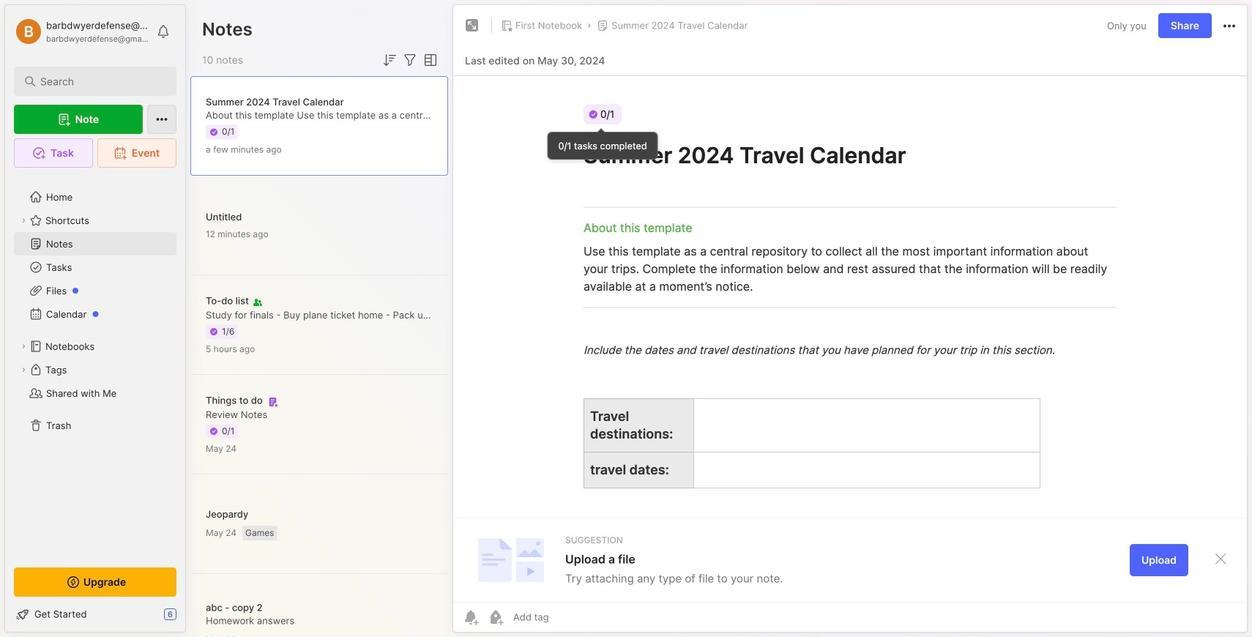 Task type: describe. For each thing, give the bounding box(es) containing it.
Add tag field
[[512, 611, 622, 624]]

none search field inside the main "element"
[[40, 73, 157, 90]]

note window element
[[453, 4, 1248, 637]]

click to collapse image
[[185, 610, 196, 628]]

Search text field
[[40, 75, 157, 89]]

more actions image
[[1221, 17, 1239, 35]]

Add filters field
[[401, 51, 419, 69]]

tree inside the main "element"
[[5, 177, 185, 555]]

expand notebooks image
[[19, 342, 28, 351]]

add filters image
[[401, 51, 419, 69]]



Task type: vqa. For each thing, say whether or not it's contained in the screenshot.
the Note Window element
yes



Task type: locate. For each thing, give the bounding box(es) containing it.
main element
[[0, 0, 190, 637]]

expand note image
[[464, 17, 481, 34]]

Sort options field
[[381, 51, 398, 69]]

Note Editor text field
[[453, 75, 1247, 519]]

View options field
[[419, 51, 440, 69]]

tree
[[5, 177, 185, 555]]

add tag image
[[487, 609, 505, 626]]

More actions field
[[1221, 16, 1239, 35]]

expand tags image
[[19, 366, 28, 374]]

Account field
[[14, 17, 149, 46]]

add a reminder image
[[462, 609, 480, 626]]

None search field
[[40, 73, 157, 90]]

Help and Learning task checklist field
[[5, 603, 185, 626]]



